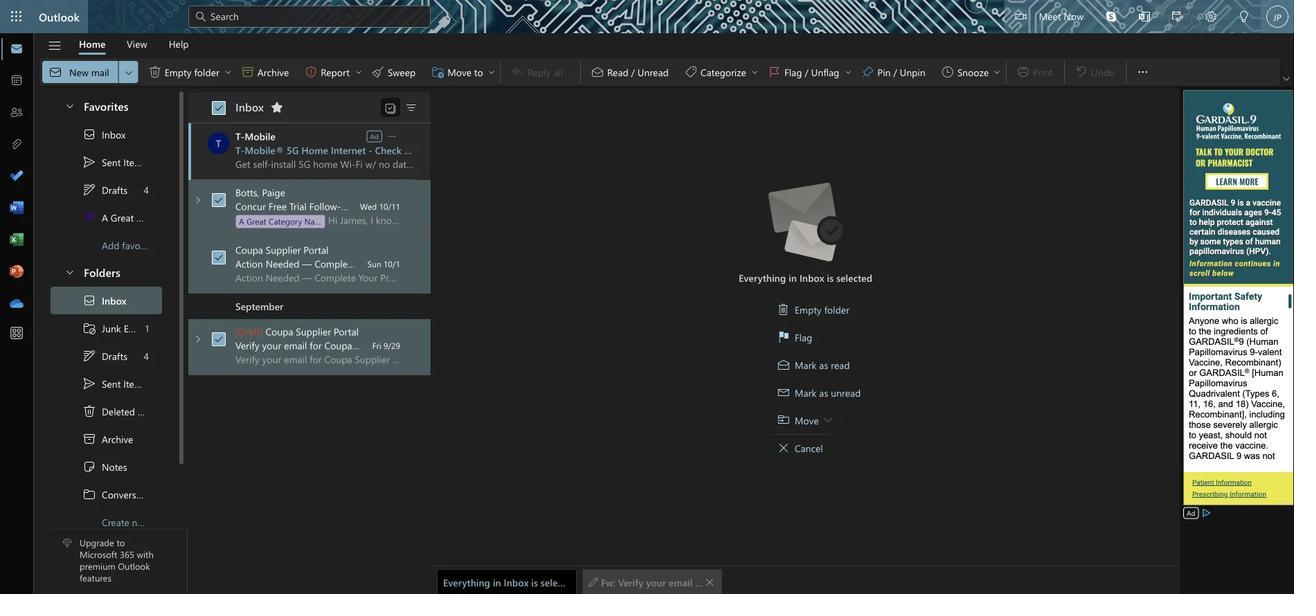 Task type: locate. For each thing, give the bounding box(es) containing it.
folders tree item
[[51, 259, 162, 287]]

to do image
[[10, 170, 24, 183]]

1 vertical spatial 
[[82, 349, 96, 363]]

4 up  tree item
[[144, 183, 149, 196]]

0 vertical spatial flag
[[784, 65, 802, 78]]

1  sent items from the top
[[82, 155, 147, 169]]

 archive
[[241, 65, 289, 79], [82, 432, 133, 446]]

is left 
[[531, 576, 538, 588]]

your right 'fw:'
[[646, 576, 666, 588]]

application
[[0, 0, 1294, 594]]

to down create
[[117, 537, 125, 549]]

archive inside move & delete group
[[257, 65, 289, 78]]

files image
[[10, 138, 24, 152]]

add favorite tree item
[[51, 231, 162, 259]]

read
[[607, 65, 628, 78]]

1 vertical spatial empty
[[795, 303, 822, 316]]


[[1172, 11, 1183, 22]]

empty down help button
[[165, 65, 192, 78]]

empty inside  empty folder 
[[165, 65, 192, 78]]

 right 1
[[192, 334, 203, 345]]

your down [draft] in the left of the page
[[262, 339, 281, 352]]

0 horizontal spatial 
[[386, 131, 397, 142]]

archive up 
[[257, 65, 289, 78]]

1  button from the top
[[57, 93, 81, 118]]

 up 
[[82, 183, 96, 197]]

0 vertical spatial mark
[[795, 358, 816, 371]]

1 vertical spatial everything
[[443, 576, 490, 588]]

empty right the 
[[795, 303, 822, 316]]

0 vertical spatial 
[[778, 442, 789, 454]]

 mark as read
[[778, 358, 850, 371]]

3  button from the left
[[843, 61, 854, 83]]

 button for 
[[353, 61, 364, 83]]

drafts for 
[[102, 183, 127, 196]]

fri 9/29
[[372, 340, 400, 351]]

 button
[[266, 96, 288, 118]]

0 vertical spatial  drafts
[[82, 183, 127, 197]]

 drafts inside favorites tree
[[82, 183, 127, 197]]

create new folder tree item
[[51, 508, 177, 536]]

 up 
[[82, 155, 96, 169]]

2  drafts from the top
[[82, 349, 127, 363]]

 flag
[[778, 331, 812, 343]]

verify down [draft] in the left of the page
[[235, 339, 259, 352]]

0 horizontal spatial home
[[79, 37, 106, 50]]

 for the select all messages option
[[214, 103, 224, 113]]

application containing outlook
[[0, 0, 1294, 594]]

1  from the top
[[214, 103, 224, 113]]

selected up the " empty folder"
[[836, 271, 872, 284]]

1 horizontal spatial /
[[805, 65, 809, 78]]

drafts up  tree item
[[102, 183, 127, 196]]

 button left 
[[843, 61, 854, 83]]

outlook up  button
[[39, 9, 80, 24]]

 up 
[[82, 294, 96, 307]]

mark
[[795, 358, 816, 371], [795, 386, 816, 399]]

2 drafts from the top
[[102, 349, 127, 362]]

1 horizontal spatial 
[[241, 65, 255, 79]]

 inside  flag / unflag 
[[844, 68, 853, 76]]

 button left [draft] in the left of the page
[[192, 334, 204, 345]]

mark right 
[[795, 386, 816, 399]]

for inside reading pane main content
[[695, 576, 708, 588]]

1 horizontal spatial for
[[695, 576, 708, 588]]

 down jp icon
[[1283, 75, 1290, 82]]

0 vertical spatial drafts
[[102, 183, 127, 196]]

 button
[[1280, 72, 1293, 86]]

1 horizontal spatial empty
[[795, 303, 822, 316]]

1 vertical spatial 
[[824, 416, 833, 424]]

0 vertical spatial empty
[[165, 65, 192, 78]]

 tree item for 
[[51, 342, 162, 370]]


[[941, 65, 955, 79]]

to inside  move to 
[[474, 65, 483, 78]]

add
[[102, 239, 119, 252]]

1  tree item from the top
[[51, 176, 162, 204]]

1 vertical spatial  tree item
[[51, 370, 162, 397]]

move right ""
[[795, 414, 819, 426]]

1  from the top
[[82, 183, 96, 197]]

 left the 'folders'
[[64, 266, 75, 277]]

1 vertical spatial select a conversation checkbox
[[208, 328, 235, 350]]

 drafts inside tree
[[82, 349, 127, 363]]

0 vertical spatial as
[[819, 358, 828, 371]]

2 / from the left
[[805, 65, 809, 78]]


[[778, 332, 789, 343]]

mark for mark as unread
[[795, 386, 816, 399]]

1  inbox from the top
[[82, 127, 126, 141]]

1 vertical spatial 
[[82, 377, 96, 390]]

0 vertical spatial select a conversation checkbox
[[208, 189, 235, 211]]

0 horizontal spatial is
[[531, 576, 538, 588]]

items inside favorites tree
[[123, 156, 147, 168]]

2 mark from the top
[[795, 386, 816, 399]]

2  tree item from the top
[[51, 287, 162, 314]]

0 horizontal spatial 
[[705, 577, 714, 587]]

inbox
[[235, 99, 264, 114], [102, 128, 126, 141], [799, 271, 824, 284], [102, 294, 127, 307], [504, 576, 529, 588]]

1 horizontal spatial  button
[[353, 61, 364, 83]]

deleted
[[102, 405, 135, 418]]

favorites tree item
[[51, 93, 162, 120]]

 left action at the left top
[[214, 253, 224, 262]]

1 vertical spatial t-
[[235, 144, 245, 156]]

1 horizontal spatial home
[[301, 144, 328, 156]]

ad left set your advertising preferences image
[[1187, 508, 1195, 518]]

 inside move & delete group
[[148, 65, 162, 79]]

unpin
[[900, 65, 925, 78]]

mobile®
[[245, 144, 284, 156]]

verify your email for coupa supplier portal
[[235, 339, 418, 352]]

 left [draft] in the left of the page
[[214, 334, 224, 344]]

 new mail
[[48, 65, 109, 79]]

0 horizontal spatial move
[[447, 65, 471, 78]]

microsoft
[[80, 548, 117, 560]]

 tree item up 
[[51, 176, 162, 204]]

4  from the top
[[214, 334, 224, 344]]

meet
[[1039, 9, 1061, 22]]


[[47, 38, 62, 53]]

home button
[[69, 33, 116, 55]]

 up the check
[[386, 131, 397, 142]]

drafts inside favorites tree
[[102, 183, 127, 196]]


[[82, 487, 96, 501]]

move for 
[[447, 65, 471, 78]]

 down favorites 'tree item'
[[82, 127, 96, 141]]

 tree item up the junk at bottom left
[[51, 287, 162, 314]]

 button inside tags group
[[843, 61, 854, 83]]

 inside the select all messages option
[[214, 103, 224, 113]]

0 vertical spatial everything
[[739, 271, 786, 284]]

2  tree item from the top
[[51, 370, 162, 397]]

empty inside reading pane main content
[[795, 303, 822, 316]]

email inside reading pane main content
[[669, 576, 693, 588]]

1 vertical spatial 
[[82, 432, 96, 446]]

 sent items up deleted
[[82, 377, 147, 390]]

0 vertical spatial 
[[82, 183, 96, 197]]

1  button from the top
[[192, 195, 204, 206]]

supplier
[[266, 243, 301, 256], [296, 325, 331, 338], [355, 339, 390, 352], [742, 576, 778, 588]]

verify inside reading pane main content
[[618, 576, 643, 588]]

mobile
[[245, 130, 275, 143]]

to inside message list everything in inbox is selected list box
[[410, 257, 419, 270]]

0 vertical spatial outlook
[[39, 9, 80, 24]]

ad up -
[[370, 132, 379, 141]]

 inside select a conversation checkbox
[[214, 253, 224, 262]]

1  drafts from the top
[[82, 183, 127, 197]]

0 vertical spatial items
[[123, 156, 147, 168]]

4 down 1
[[144, 349, 149, 362]]

0 vertical spatial your
[[262, 339, 281, 352]]

2 as from the top
[[819, 386, 828, 399]]

 button for concur free trial follow-up
[[192, 195, 204, 206]]

1 horizontal spatial 
[[148, 65, 162, 79]]

inbox inside inbox 
[[235, 99, 264, 114]]

items up the  deleted items
[[123, 377, 147, 390]]

excel image
[[10, 233, 24, 247]]

 notes
[[82, 460, 127, 474]]

is up the " empty folder"
[[827, 271, 834, 284]]

 button down  new mail
[[57, 93, 81, 118]]

 drafts down  tree item
[[82, 349, 127, 363]]

/ right read
[[631, 65, 635, 78]]

0 horizontal spatial  button
[[223, 61, 234, 83]]

 tree item
[[51, 314, 162, 342]]

folder right the 
[[824, 303, 849, 316]]

1 vertical spatial mark
[[795, 386, 816, 399]]

select a conversation checkbox down september
[[208, 328, 235, 350]]

sent up  'tree item'
[[102, 377, 121, 390]]

 up 
[[82, 432, 96, 446]]

 tree item for 
[[51, 176, 162, 204]]

home up "mail"
[[79, 37, 106, 50]]

 right  dropdown button
[[148, 65, 162, 79]]


[[214, 103, 224, 113], [214, 195, 224, 205], [214, 253, 224, 262], [214, 334, 224, 344]]

 for  deleted items
[[82, 404, 96, 418]]

1 vertical spatial 
[[82, 294, 96, 307]]

set your advertising preferences image
[[1201, 508, 1212, 519]]

to right profile
[[410, 257, 419, 270]]

a
[[239, 216, 244, 227]]

10/1
[[384, 258, 400, 269]]

4 for 
[[144, 349, 149, 362]]

 left  on the top right
[[750, 68, 759, 76]]

0 vertical spatial t-
[[235, 130, 245, 143]]

Select all messages checkbox
[[209, 98, 228, 118]]

tags group
[[584, 58, 1003, 86]]

0 horizontal spatial for
[[310, 339, 322, 352]]

flag inside reading pane main content
[[795, 331, 812, 343]]

Select a conversation checkbox
[[208, 189, 235, 211], [208, 328, 235, 350]]


[[82, 155, 96, 169], [82, 377, 96, 390]]

empty
[[165, 65, 192, 78], [795, 303, 822, 316]]

email left  button
[[669, 576, 693, 588]]

message list section
[[188, 89, 571, 593]]

as for read
[[819, 358, 828, 371]]

email down [draft] coupa supplier portal
[[284, 339, 307, 352]]

 inside  'tree item'
[[82, 404, 96, 418]]

 button inside message list everything in inbox is selected list box
[[386, 129, 398, 143]]

1 horizontal spatial 
[[1136, 65, 1150, 79]]

1 vertical spatial is
[[531, 576, 538, 588]]

ad
[[370, 132, 379, 141], [1187, 508, 1195, 518]]

1 vertical spatial your
[[646, 576, 666, 588]]

4 inside favorites tree
[[144, 183, 149, 196]]

 button left 
[[353, 61, 364, 83]]

 fw: verify your email for coupa supplier portal
[[589, 576, 807, 588]]

 inbox up  tree item
[[82, 294, 127, 307]]

2  from the top
[[214, 195, 224, 205]]

 up the select all messages option
[[224, 68, 233, 76]]

2  inbox from the top
[[82, 294, 127, 307]]

as
[[819, 358, 828, 371], [819, 386, 828, 399]]

1 vertical spatial to
[[410, 257, 419, 270]]

 down  dropdown button
[[1136, 65, 1150, 79]]

1 horizontal spatial move
[[795, 414, 819, 426]]

drafts down  junk email 1
[[102, 349, 127, 362]]

 right snooze in the right of the page
[[993, 68, 1001, 76]]

 button
[[381, 98, 400, 117]]

as left unread
[[819, 386, 828, 399]]

0 vertical spatial to
[[474, 65, 483, 78]]

email
[[284, 339, 307, 352], [669, 576, 693, 588]]

0 horizontal spatial empty
[[165, 65, 192, 78]]

t
[[216, 137, 221, 150]]

0 vertical spatial  tree item
[[51, 120, 162, 148]]

 inside  move 
[[824, 416, 833, 424]]

 inside  empty folder 
[[224, 68, 233, 76]]

 right "mail"
[[123, 67, 134, 78]]

1 horizontal spatial in
[[789, 271, 797, 284]]

t- for mobile
[[235, 130, 245, 143]]


[[1136, 65, 1150, 79], [386, 131, 397, 142]]

 tree item
[[51, 176, 162, 204], [51, 342, 162, 370]]

 inbox for 2nd '' 'tree item' from the top of the application containing outlook
[[82, 294, 127, 307]]

 for  dropdown button inside the message list everything in inbox is selected list box
[[386, 131, 397, 142]]

1 horizontal spatial is
[[827, 271, 834, 284]]

as for unread
[[819, 386, 828, 399]]


[[192, 195, 203, 206], [192, 334, 203, 345]]


[[778, 387, 789, 398]]

t- down 't-mobile'
[[235, 144, 245, 156]]

t- right t
[[235, 130, 245, 143]]

t mobile image
[[207, 132, 230, 154]]

flag for 
[[784, 65, 802, 78]]

selected left 
[[541, 576, 577, 588]]

ad inside message list everything in inbox is selected list box
[[370, 132, 379, 141]]

1 vertical spatial email
[[669, 576, 693, 588]]

everything
[[739, 271, 786, 284], [443, 576, 490, 588]]

0 vertical spatial ad
[[370, 132, 379, 141]]

 button inside favorites 'tree item'
[[57, 93, 81, 118]]

1 / from the left
[[631, 65, 635, 78]]

1 vertical spatial everything in inbox is selected
[[443, 576, 577, 588]]

folder up the select all messages option
[[194, 65, 219, 78]]

0 vertical spatial 
[[82, 155, 96, 169]]

 pin / unpin
[[861, 65, 925, 79]]

0 vertical spatial  inbox
[[82, 127, 126, 141]]

2  button from the top
[[57, 259, 81, 285]]

 inbox down favorites 'tree item'
[[82, 127, 126, 141]]


[[589, 577, 598, 587]]

1 horizontal spatial outlook
[[118, 560, 150, 572]]

september
[[235, 300, 283, 312]]

2  button from the top
[[192, 334, 204, 345]]

1  from the top
[[82, 127, 96, 141]]

to right 
[[474, 65, 483, 78]]

1 t- from the top
[[235, 130, 245, 143]]

 inside move & delete group
[[241, 65, 255, 79]]

 inside favorites 'tree item'
[[64, 100, 75, 111]]

tree
[[51, 287, 177, 536]]

items inside the  deleted items
[[138, 405, 161, 418]]

to inside the upgrade to microsoft 365 with premium outlook features
[[117, 537, 125, 549]]

 tree item up  tree item
[[51, 148, 162, 176]]

read
[[831, 358, 850, 371]]

1 vertical spatial 
[[705, 577, 714, 587]]

0 vertical spatial 
[[241, 65, 255, 79]]

Search for email, meetings, files and more. field
[[209, 9, 422, 23]]

1 vertical spatial 
[[386, 131, 397, 142]]

notes
[[102, 460, 127, 473]]

 button up the check
[[386, 129, 398, 143]]

1 vertical spatial as
[[819, 386, 828, 399]]

new
[[69, 65, 89, 78]]

 inside  cancel
[[778, 442, 789, 454]]

your inside reading pane main content
[[646, 576, 666, 588]]

 for  empty folder 
[[148, 65, 162, 79]]

get right the and
[[506, 257, 521, 270]]

t-mobile® 5g home internet - check your home's eligibility
[[235, 144, 502, 156]]

2 select a conversation checkbox from the top
[[208, 328, 235, 350]]

/ left unflag
[[805, 65, 809, 78]]

—
[[302, 257, 312, 270]]

0 horizontal spatial 
[[82, 404, 96, 418]]

 left botts,
[[214, 195, 224, 205]]

in
[[789, 271, 797, 284], [493, 576, 501, 588]]

get left paid
[[421, 257, 436, 270]]

 sent items up  tree item
[[82, 155, 147, 169]]

 tree item up deleted
[[51, 370, 162, 397]]

 inbox inside favorites tree
[[82, 127, 126, 141]]

2 horizontal spatial folder
[[824, 303, 849, 316]]

1 horizontal spatial ad
[[1187, 508, 1195, 518]]

move
[[447, 65, 471, 78], [795, 414, 819, 426]]


[[1139, 11, 1150, 22]]

 down 
[[82, 349, 96, 363]]

drafts for 
[[102, 349, 127, 362]]

word image
[[10, 201, 24, 215]]

tree containing 
[[51, 287, 177, 536]]

 button for 
[[223, 61, 234, 83]]

1  tree item from the top
[[51, 148, 162, 176]]

flag inside  flag / unflag 
[[784, 65, 802, 78]]

fw:
[[601, 576, 616, 588]]

internet
[[331, 144, 366, 156]]

move right 
[[447, 65, 471, 78]]

0 vertical spatial  tree item
[[51, 176, 162, 204]]

1 horizontal spatial selected
[[836, 271, 872, 284]]

folder inside reading pane main content
[[824, 303, 849, 316]]

2  button from the left
[[353, 61, 364, 83]]

3 / from the left
[[893, 65, 897, 78]]

your left 10/1
[[359, 257, 378, 270]]

1 vertical spatial flag
[[795, 331, 812, 343]]

 up t
[[214, 103, 224, 113]]

 button inside the folders tree item
[[57, 259, 81, 285]]

 left deleted
[[82, 404, 96, 418]]

 search field
[[188, 0, 431, 31]]

0 horizontal spatial /
[[631, 65, 635, 78]]

1 4 from the top
[[144, 183, 149, 196]]

1 vertical spatial sent
[[102, 377, 121, 390]]

 snooze 
[[941, 65, 1001, 79]]

 archive down  'tree item'
[[82, 432, 133, 446]]

 left 
[[355, 68, 363, 76]]

select a conversation checkbox for concur free trial follow-up
[[208, 189, 235, 211]]

home right 5g
[[301, 144, 328, 156]]

1 vertical spatial home
[[301, 144, 328, 156]]

 tree item
[[51, 481, 162, 508]]

1 select a conversation checkbox from the top
[[208, 189, 235, 211]]

flag right 
[[795, 331, 812, 343]]

items right deleted
[[138, 405, 161, 418]]

1 horizontal spatial everything in inbox is selected
[[739, 271, 872, 284]]

portal inside reading pane main content
[[781, 576, 807, 588]]

/ inside  pin / unpin
[[893, 65, 897, 78]]

 inbox
[[82, 127, 126, 141], [82, 294, 127, 307]]

1 as from the top
[[819, 358, 828, 371]]

2  tree item from the top
[[51, 342, 162, 370]]

items
[[123, 156, 147, 168], [123, 377, 147, 390], [138, 405, 161, 418]]

1 vertical spatial drafts
[[102, 349, 127, 362]]

 for 
[[705, 577, 714, 587]]

follow-
[[309, 200, 341, 213]]

1  from the top
[[192, 195, 203, 206]]

0 horizontal spatial verify
[[235, 339, 259, 352]]

 tree item down the junk at bottom left
[[51, 342, 162, 370]]

1
[[145, 322, 149, 335]]

 drafts up  tree item
[[82, 183, 127, 197]]

onedrive image
[[10, 297, 24, 311]]

 inside message list everything in inbox is selected list box
[[386, 131, 397, 142]]

empty for 
[[165, 65, 192, 78]]

1 vertical spatial 4
[[144, 349, 149, 362]]

 archive up inbox 
[[241, 65, 289, 79]]

 inside button
[[705, 577, 714, 587]]

sent inside favorites tree
[[102, 156, 121, 168]]

 left 
[[844, 68, 853, 76]]

 up  'tree item'
[[82, 377, 96, 390]]

view button
[[116, 33, 158, 55]]

items for first  tree item from the bottom of the application containing outlook
[[123, 377, 147, 390]]

0 vertical spatial home
[[79, 37, 106, 50]]

3  from the top
[[214, 253, 224, 262]]

1 vertical spatial move
[[795, 414, 819, 426]]

 button for folders
[[57, 259, 81, 285]]

/ inside  flag / unflag 
[[805, 65, 809, 78]]

archive down deleted
[[102, 433, 133, 445]]

0 vertical spatial sent
[[102, 156, 121, 168]]

2 horizontal spatial  button
[[843, 61, 854, 83]]

2  from the top
[[192, 334, 203, 345]]

for inside message list everything in inbox is selected list box
[[310, 339, 322, 352]]

 button left botts,
[[192, 195, 204, 206]]

 button
[[1228, 0, 1261, 35]]

/ inside  read / unread
[[631, 65, 635, 78]]

move inside reading pane main content
[[795, 414, 819, 426]]


[[404, 101, 418, 115]]

tab list
[[69, 33, 199, 55]]

mark right 
[[795, 358, 816, 371]]

 inside favorites tree
[[82, 183, 96, 197]]

0 horizontal spatial everything in inbox is selected
[[443, 576, 577, 588]]

1 mark from the top
[[795, 358, 816, 371]]

pin
[[877, 65, 891, 78]]

0 vertical spatial email
[[284, 339, 307, 352]]

1  button from the left
[[223, 61, 234, 83]]

/
[[631, 65, 635, 78], [805, 65, 809, 78], [893, 65, 897, 78]]

folder for create
[[152, 516, 177, 528]]

selected inside button
[[541, 576, 577, 588]]

 tree item
[[51, 397, 162, 425]]

 for concur free trial follow-up
[[192, 195, 203, 206]]

tab list containing home
[[69, 33, 199, 55]]

junk
[[102, 322, 121, 335]]

1 vertical spatial 
[[192, 334, 203, 345]]

1 vertical spatial your
[[359, 257, 378, 270]]

 tree item
[[51, 120, 162, 148], [51, 287, 162, 314]]

1 horizontal spatial folder
[[194, 65, 219, 78]]

move & delete group
[[42, 58, 498, 86]]

1 vertical spatial 
[[82, 404, 96, 418]]

 button up the select all messages option
[[223, 61, 234, 83]]

 down  new mail
[[64, 100, 75, 111]]

0 vertical spatial  archive
[[241, 65, 289, 79]]

sent up  tree item
[[102, 156, 121, 168]]

2  sent items from the top
[[82, 377, 147, 390]]

1 vertical spatial  button
[[386, 129, 398, 143]]

 tree item
[[51, 148, 162, 176], [51, 370, 162, 397]]

empty for 
[[795, 303, 822, 316]]

eligibility
[[462, 144, 502, 156]]

outlook right premium
[[118, 560, 150, 572]]

 button down  dropdown button
[[1129, 58, 1157, 86]]

0 vertical spatial 4
[[144, 183, 149, 196]]

trial
[[289, 200, 307, 213]]

 tree item down favorites
[[51, 120, 162, 148]]

jp image
[[1266, 6, 1288, 28]]

0 horizontal spatial your
[[262, 339, 281, 352]]

4
[[144, 183, 149, 196], [144, 349, 149, 362]]

0 vertical spatial move
[[447, 65, 471, 78]]

 up inbox 
[[241, 65, 255, 79]]

0 horizontal spatial archive
[[102, 433, 133, 445]]

1 vertical spatial  drafts
[[82, 349, 127, 363]]

 button
[[1129, 58, 1157, 86], [386, 129, 398, 143]]

 sent items
[[82, 155, 147, 169], [82, 377, 147, 390]]

items up  tree item
[[123, 156, 147, 168]]

1 horizontal spatial  archive
[[241, 65, 289, 79]]

great
[[246, 216, 266, 227]]

2 sent from the top
[[102, 377, 121, 390]]

folder right the new
[[152, 516, 177, 528]]

folder inside  empty folder 
[[194, 65, 219, 78]]


[[82, 183, 96, 197], [82, 349, 96, 363]]

0 vertical spatial 
[[1283, 75, 1290, 82]]

1 vertical spatial selected
[[541, 576, 577, 588]]

folder inside 'create new folder' tree item
[[152, 516, 177, 528]]

 right 
[[487, 68, 495, 76]]

1 horizontal spatial 
[[778, 442, 789, 454]]

botts, paige concur free trial follow-up wed 10/11
[[235, 186, 400, 213]]

1 drafts from the top
[[102, 183, 127, 196]]

more apps image
[[10, 327, 24, 341]]

2 t- from the top
[[235, 144, 245, 156]]

move inside  move to 
[[447, 65, 471, 78]]

1  from the top
[[82, 155, 96, 169]]

 tree item
[[51, 453, 162, 481]]

1 sent from the top
[[102, 156, 121, 168]]

/ right pin on the right of page
[[893, 65, 897, 78]]

your right the check
[[404, 144, 424, 156]]

drafts
[[102, 183, 127, 196], [102, 349, 127, 362]]

2 4 from the top
[[144, 349, 149, 362]]

Select a conversation checkbox
[[208, 246, 235, 269]]

2  from the top
[[82, 349, 96, 363]]

0 horizontal spatial everything
[[443, 576, 490, 588]]

premium
[[80, 560, 115, 572]]

flag right  on the top right
[[784, 65, 802, 78]]

category
[[269, 216, 302, 227]]

in inside button
[[493, 576, 501, 588]]



Task type: vqa. For each thing, say whether or not it's contained in the screenshot.


Task type: describe. For each thing, give the bounding box(es) containing it.
0 vertical spatial in
[[789, 271, 797, 284]]

0 vertical spatial selected
[[836, 271, 872, 284]]

items for first  tree item from the top of the application containing outlook
[[123, 156, 147, 168]]

everything inside button
[[443, 576, 490, 588]]


[[304, 65, 318, 79]]

 for 
[[82, 349, 96, 363]]

unread
[[831, 386, 861, 399]]


[[1205, 11, 1216, 22]]

inbox heading
[[228, 96, 288, 118]]


[[48, 65, 62, 79]]


[[861, 65, 875, 79]]

name
[[304, 216, 326, 227]]


[[384, 102, 397, 115]]

 button
[[41, 34, 69, 57]]

home inside message list everything in inbox is selected list box
[[301, 144, 328, 156]]

home's
[[427, 144, 459, 156]]

tab list inside application
[[69, 33, 199, 55]]

favorite
[[122, 239, 154, 252]]

1 vertical spatial ad
[[1187, 508, 1195, 518]]

is inside button
[[531, 576, 538, 588]]


[[1106, 11, 1117, 22]]

0 vertical spatial  button
[[1129, 58, 1157, 86]]

 inside  move to 
[[487, 68, 495, 76]]

 empty folder
[[778, 303, 849, 316]]

 read / unread
[[591, 65, 669, 79]]

 for 
[[82, 183, 96, 197]]

people image
[[10, 106, 24, 120]]

 tree item
[[51, 204, 162, 231]]

powerpoint image
[[10, 265, 24, 279]]

upgrade
[[80, 537, 114, 549]]

2  from the top
[[82, 294, 96, 307]]

 button
[[1161, 0, 1194, 35]]


[[431, 65, 445, 79]]

 inbox for first '' 'tree item' from the top of the application containing outlook
[[82, 127, 126, 141]]

outlook inside the upgrade to microsoft 365 with premium outlook features
[[118, 560, 150, 572]]


[[194, 10, 208, 24]]

coupa inside reading pane main content
[[711, 576, 739, 588]]

4 for 
[[144, 183, 149, 196]]

mark for mark as read
[[795, 358, 816, 371]]

email inside message list everything in inbox is selected list box
[[284, 339, 307, 352]]

 inside  categorize 
[[750, 68, 759, 76]]

action
[[235, 257, 263, 270]]

help button
[[158, 33, 199, 55]]

unflag
[[811, 65, 839, 78]]

0 vertical spatial is
[[827, 271, 834, 284]]

 for verify your email for coupa supplier portal
[[192, 334, 203, 345]]

profile
[[380, 257, 407, 270]]


[[768, 65, 782, 79]]

 for  cancel
[[778, 442, 789, 454]]

 for select a conversation option associated with verify your email for coupa supplier portal
[[214, 334, 224, 344]]

 drafts for 
[[82, 183, 127, 197]]

your inside message list everything in inbox is selected list box
[[262, 339, 281, 352]]

snooze
[[957, 65, 989, 78]]

/ for 
[[893, 65, 897, 78]]

wed
[[360, 201, 377, 212]]

 button
[[1095, 0, 1128, 33]]

t- for mobile®
[[235, 144, 245, 156]]

 for concur free trial follow-up's select a conversation option
[[214, 195, 224, 205]]

 sent items inside favorites tree
[[82, 155, 147, 169]]

cancel
[[795, 441, 823, 454]]

 inside the folders tree item
[[64, 266, 75, 277]]

inbox inside tree
[[102, 294, 127, 307]]


[[778, 304, 789, 315]]

 button for verify your email for coupa supplier portal
[[192, 334, 204, 345]]

folder for 
[[194, 65, 219, 78]]

 move 
[[778, 414, 833, 426]]

up
[[341, 200, 353, 213]]

 cancel
[[778, 441, 823, 454]]

2  from the top
[[82, 377, 96, 390]]

new
[[132, 516, 150, 528]]

 button
[[705, 572, 715, 592]]

select a conversation checkbox for verify your email for coupa supplier portal
[[208, 328, 235, 350]]

help
[[169, 37, 189, 50]]


[[684, 65, 698, 79]]

sun 10/1
[[367, 258, 400, 269]]

mail image
[[10, 42, 24, 56]]

-
[[368, 144, 372, 156]]

features
[[80, 572, 111, 584]]

sweep
[[388, 65, 416, 78]]

categorize
[[701, 65, 746, 78]]

folder for 
[[824, 303, 849, 316]]

 archive inside move & delete group
[[241, 65, 289, 79]]

and
[[488, 257, 504, 270]]

discovered
[[524, 257, 571, 270]]

0 vertical spatial everything in inbox is selected
[[739, 271, 872, 284]]

september heading
[[188, 294, 431, 319]]

inbox 
[[235, 99, 284, 114]]

calendar image
[[10, 74, 24, 88]]

 archive inside  tree item
[[82, 432, 133, 446]]


[[82, 460, 96, 474]]

paid
[[439, 257, 457, 270]]

sun
[[367, 258, 381, 269]]


[[1015, 11, 1026, 22]]

paige
[[262, 186, 285, 199]]

/ for 
[[631, 65, 635, 78]]

favorites tree
[[51, 87, 162, 259]]

premium features image
[[62, 538, 72, 548]]

2 get from the left
[[506, 257, 521, 270]]

fri
[[372, 340, 381, 351]]

 tree item
[[51, 425, 162, 453]]

inbox inside button
[[504, 576, 529, 588]]

[draft] coupa supplier portal
[[235, 325, 359, 338]]

everything in inbox is selected inside everything in inbox is selected button
[[443, 576, 577, 588]]

 inside favorites tree
[[82, 155, 96, 169]]

0 horizontal spatial your
[[359, 257, 378, 270]]

 inside favorites tree
[[82, 127, 96, 141]]

 button for favorites
[[57, 93, 81, 118]]

items for  'tree item'
[[138, 405, 161, 418]]

outlook banner
[[0, 0, 1294, 35]]

0 vertical spatial your
[[404, 144, 424, 156]]

 inside dropdown button
[[123, 67, 134, 78]]

 inside  report 
[[355, 68, 363, 76]]


[[270, 100, 284, 114]]

 categorize 
[[684, 65, 759, 79]]

inbox inside favorites tree
[[102, 128, 126, 141]]

left-rail-appbar navigation
[[3, 33, 30, 320]]

 inside popup button
[[1283, 75, 1290, 82]]

[draft]
[[235, 325, 263, 338]]

email
[[124, 322, 147, 335]]

reading pane main content
[[431, 87, 1180, 594]]

a great category name
[[239, 216, 326, 227]]

 for  dropdown button to the top
[[1136, 65, 1150, 79]]

supplier inside reading pane main content
[[742, 576, 778, 588]]

move for 
[[795, 414, 819, 426]]

 inside tree item
[[82, 432, 96, 446]]

check
[[375, 144, 401, 156]]

meet now
[[1039, 9, 1084, 22]]

folders
[[84, 264, 120, 279]]

unread
[[638, 65, 669, 78]]

365
[[120, 548, 134, 560]]

10/11
[[379, 201, 400, 212]]

archive inside  tree item
[[102, 433, 133, 445]]

now
[[1064, 9, 1084, 22]]

5g
[[287, 144, 299, 156]]

9/29
[[384, 340, 400, 351]]

 button for 
[[843, 61, 854, 83]]

 report 
[[304, 65, 363, 79]]

free
[[269, 200, 287, 213]]

flag for 
[[795, 331, 812, 343]]

 for select a conversation checkbox
[[214, 253, 224, 262]]

1 get from the left
[[421, 257, 436, 270]]

 drafts for 
[[82, 349, 127, 363]]

upgrade to microsoft 365 with premium outlook features
[[80, 537, 154, 584]]

faster
[[460, 257, 485, 270]]

botts,
[[235, 186, 259, 199]]

create new folder
[[102, 516, 177, 528]]

outlook inside banner
[[39, 9, 80, 24]]


[[778, 415, 789, 426]]

 button
[[400, 98, 422, 117]]

verify inside message list everything in inbox is selected list box
[[235, 339, 259, 352]]

mail
[[91, 65, 109, 78]]

needed
[[266, 257, 299, 270]]

 deleted items
[[82, 404, 161, 418]]

/ for 
[[805, 65, 809, 78]]

message list everything in inbox is selected list box
[[188, 123, 571, 593]]

1  tree item from the top
[[51, 120, 162, 148]]

 inside  snooze 
[[993, 68, 1001, 76]]


[[1239, 11, 1250, 22]]

home inside button
[[79, 37, 106, 50]]



